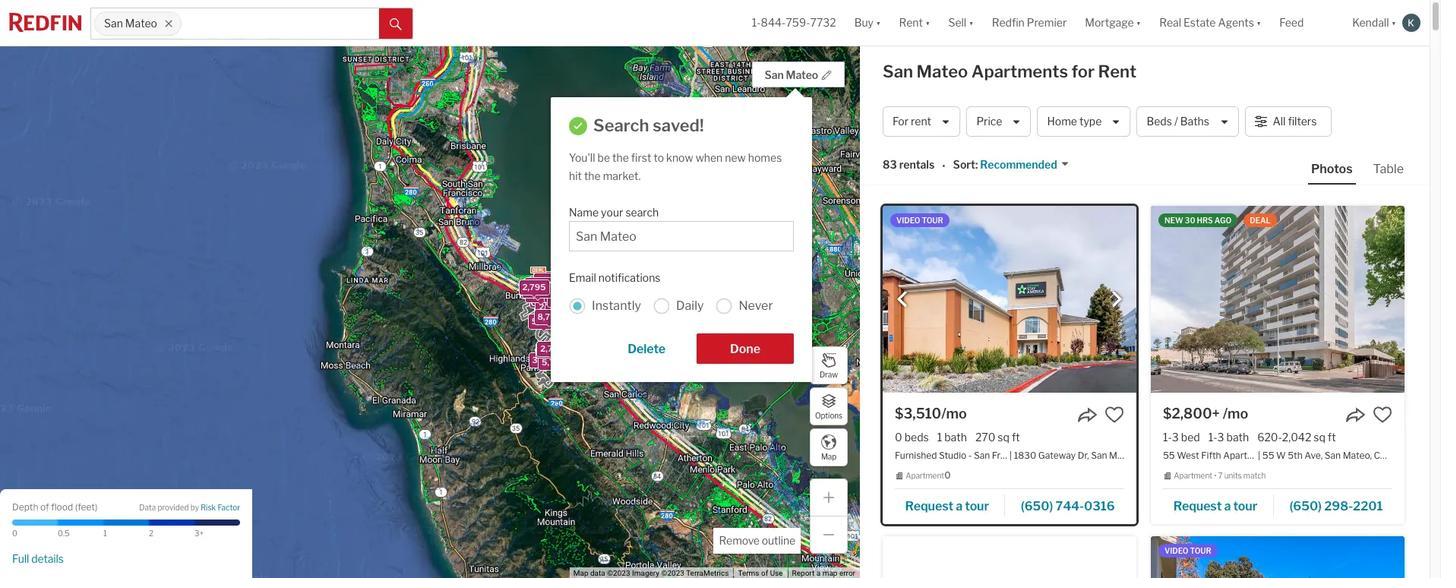 Task type: describe. For each thing, give the bounding box(es) containing it.
5,295
[[533, 295, 557, 305]]

1- for 1-844-759-7732
[[752, 16, 761, 29]]

home
[[1047, 115, 1077, 128]]

remove outline
[[719, 534, 795, 547]]

data
[[590, 569, 605, 577]]

map
[[822, 569, 838, 577]]

request for $2,800+
[[1173, 499, 1222, 513]]

never
[[739, 299, 773, 313]]

rentals
[[899, 158, 935, 171]]

/mo for $3,510 /mo
[[941, 406, 967, 422]]

email notifications. required field. element
[[569, 263, 784, 286]]

1 mateo, from the left
[[1109, 450, 1138, 461]]

(650) 744-0316 link
[[1005, 492, 1124, 518]]

▾ for buy ▾
[[876, 16, 881, 29]]

$3,510 /mo
[[895, 406, 967, 422]]

when
[[696, 151, 723, 164]]

studio
[[939, 450, 967, 461]]

1 ©2023 from the left
[[607, 569, 630, 577]]

sort :
[[953, 158, 978, 171]]

1 bath from the left
[[944, 431, 967, 444]]

1,895
[[529, 290, 552, 300]]

tour for $2,800+ /mo
[[1233, 499, 1257, 513]]

0316
[[1084, 499, 1115, 513]]

for rent button
[[883, 106, 961, 137]]

delete
[[628, 341, 665, 356]]

2,675
[[537, 274, 560, 284]]

submit search image
[[390, 18, 402, 30]]

0 vertical spatial 3,300
[[527, 280, 552, 291]]

2 sq from the left
[[1314, 431, 1326, 444]]

report a map error
[[792, 569, 855, 577]]

(650) 298-2201 link
[[1274, 492, 1393, 518]]

options button
[[810, 387, 848, 425]]

sell ▾
[[948, 16, 974, 29]]

of for terms
[[761, 569, 768, 577]]

west
[[1177, 450, 1199, 461]]

mortgage ▾
[[1085, 16, 1141, 29]]

sell ▾ button
[[939, 0, 983, 46]]

3,250
[[534, 292, 558, 302]]

use
[[770, 569, 783, 577]]

▾ for mortgage ▾
[[1136, 16, 1141, 29]]

rent ▾
[[899, 16, 930, 29]]

1 55 from the left
[[1163, 450, 1175, 461]]

759-
[[786, 16, 810, 29]]

search saved!
[[593, 115, 704, 135]]

buy ▾
[[854, 16, 881, 29]]

depth of flood ( feet )
[[12, 501, 98, 512]]

for
[[1072, 62, 1095, 81]]

map region
[[0, 0, 922, 578]]

0 for 0
[[12, 529, 17, 538]]

units for 2 units
[[573, 316, 594, 327]]

mortgage
[[1085, 16, 1134, 29]]

3 for 1-3 bed
[[1172, 431, 1179, 444]]

request a tour for $3,510
[[905, 499, 989, 513]]

mateo left remove san mateo icon
[[125, 17, 157, 30]]

1,400
[[548, 289, 571, 300]]

san right ave,
[[1325, 450, 1341, 461]]

5,700
[[542, 357, 566, 368]]

4,200
[[537, 283, 562, 294]]

$3,510
[[895, 406, 941, 422]]

7732
[[810, 16, 836, 29]]

notifications
[[599, 271, 661, 284]]

your
[[601, 205, 623, 218]]

error
[[839, 569, 855, 577]]

buy ▾ button
[[854, 0, 881, 46]]

san mateo apartments for rent
[[883, 62, 1137, 81]]

1 horizontal spatial rent
[[1098, 62, 1137, 81]]

2,295
[[540, 304, 564, 315]]

0 vertical spatial video
[[896, 216, 920, 225]]

price
[[976, 115, 1002, 128]]

(650) for $3,510 /mo
[[1021, 499, 1053, 513]]

redfin
[[992, 16, 1025, 29]]

| 1830 gateway dr, san mateo, ca 94404
[[1010, 450, 1185, 461]]

(
[[75, 501, 78, 512]]

know
[[666, 151, 693, 164]]

terms of use
[[738, 569, 783, 577]]

google image
[[4, 558, 54, 578]]

83 rentals •
[[883, 158, 946, 172]]

| for $3,510 /mo
[[1010, 450, 1012, 461]]

▾ for rent ▾
[[925, 16, 930, 29]]

gateway
[[1038, 450, 1076, 461]]

for rent
[[893, 115, 931, 128]]

0 horizontal spatial apartments
[[971, 62, 1068, 81]]

1 horizontal spatial tour
[[1190, 546, 1211, 555]]

1 vertical spatial 7
[[1218, 471, 1223, 480]]

2 ca from the left
[[1374, 450, 1387, 461]]

3+
[[194, 529, 204, 538]]

2,725
[[540, 343, 564, 354]]

map for map
[[821, 452, 836, 461]]

4,000
[[550, 343, 575, 354]]

name your search. required field. element
[[569, 198, 786, 221]]

/
[[1174, 115, 1178, 128]]

1 vertical spatial the
[[584, 169, 601, 182]]

0.5
[[58, 529, 70, 538]]

1-3 bed
[[1163, 431, 1200, 444]]

1 bath
[[937, 431, 967, 444]]

0 horizontal spatial a
[[816, 569, 821, 577]]

• inside the '83 rentals •'
[[942, 159, 946, 172]]

2 bath from the left
[[1227, 431, 1249, 444]]

2,150
[[542, 277, 565, 287]]

(650) 744-0316
[[1021, 499, 1115, 513]]

1 for 1 bath
[[937, 431, 942, 444]]

55 west fifth apartments
[[1163, 450, 1274, 461]]

1 for 1
[[103, 529, 107, 538]]

feed
[[1280, 16, 1304, 29]]

ave,
[[1305, 450, 1323, 461]]

home type button
[[1037, 106, 1131, 137]]

2 horizontal spatial 0
[[944, 470, 951, 481]]

1 horizontal spatial •
[[1214, 471, 1217, 480]]

all
[[1273, 115, 1286, 128]]

real estate agents ▾ button
[[1150, 0, 1270, 46]]

1- for 1-3 bed
[[1163, 431, 1172, 444]]

2 55 from the left
[[1262, 450, 1274, 461]]

1 ca from the left
[[1140, 450, 1153, 461]]

744-
[[1056, 499, 1084, 513]]

buy ▾ button
[[845, 0, 890, 46]]

san up for
[[883, 62, 913, 81]]

a for $3,510
[[956, 499, 963, 513]]

units for 3 units
[[545, 301, 566, 311]]

photo of 55 w 5th ave, san mateo, ca 94402 image
[[1151, 206, 1405, 393]]

mateo inside button
[[786, 68, 818, 81]]

3,395
[[525, 284, 549, 295]]

3,000
[[528, 280, 553, 290]]

rent
[[911, 115, 931, 128]]

provided
[[158, 503, 189, 512]]

1 vertical spatial video
[[1165, 546, 1188, 555]]

2 - from the left
[[1035, 450, 1038, 461]]

2 mateo, from the left
[[1343, 450, 1372, 461]]

request a tour for $2,800+
[[1173, 499, 1257, 513]]

3,795
[[559, 325, 583, 335]]

2,500
[[565, 297, 590, 307]]

done
[[730, 341, 760, 356]]

imagery
[[632, 569, 659, 577]]

estate
[[1184, 16, 1216, 29]]

0 beds
[[895, 431, 929, 444]]

sfo
[[1093, 450, 1111, 461]]

/mo for $2,800+ /mo
[[1223, 406, 1248, 422]]

request a tour button for $3,510
[[895, 494, 1005, 516]]

Name your search text field
[[576, 229, 787, 243]]

2201
[[1353, 499, 1383, 513]]

3,095
[[537, 275, 561, 286]]

favorite button checkbox
[[1105, 405, 1124, 425]]

san down '270'
[[974, 450, 990, 461]]



Task type: locate. For each thing, give the bounding box(es) containing it.
1 vertical spatial 0
[[944, 470, 951, 481]]

1-
[[752, 16, 761, 29], [1163, 431, 1172, 444], [1208, 431, 1217, 444]]

0 horizontal spatial the
[[584, 169, 601, 182]]

ft up the '| 55 w 5th ave, san mateo, ca 94402'
[[1328, 431, 1336, 444]]

0 vertical spatial •
[[942, 159, 946, 172]]

3 - from the left
[[1088, 450, 1091, 461]]

5,850
[[532, 316, 556, 326]]

table
[[1373, 162, 1404, 176]]

0 horizontal spatial -
[[968, 450, 972, 461]]

1830
[[1014, 450, 1036, 461]]

2 request a tour button from the left
[[1163, 494, 1274, 516]]

1 horizontal spatial |
[[1258, 450, 1260, 461]]

apartment down furnished
[[906, 471, 944, 480]]

(650) inside (650) 744-0316 link
[[1021, 499, 1053, 513]]

units
[[1224, 471, 1242, 480]]

ft up francisco
[[1012, 431, 1020, 444]]

1 horizontal spatial 55
[[1262, 450, 1274, 461]]

the right be
[[612, 151, 629, 164]]

1 (650) from the left
[[1021, 499, 1053, 513]]

1 horizontal spatial 7
[[1218, 471, 1223, 480]]

2 horizontal spatial a
[[1224, 499, 1231, 513]]

2 request from the left
[[1173, 499, 1222, 513]]

0 horizontal spatial 1-
[[752, 16, 761, 29]]

full details
[[12, 552, 64, 565]]

1 | from the left
[[1010, 450, 1012, 461]]

market.
[[603, 169, 641, 182]]

photos
[[1311, 162, 1353, 176]]

san right dr,
[[1091, 450, 1107, 461]]

request a tour button down apartment • 7 units match
[[1163, 494, 1274, 516]]

request for $3,510
[[905, 499, 953, 513]]

1 horizontal spatial ft
[[1328, 431, 1336, 444]]

rent inside dropdown button
[[899, 16, 923, 29]]

2 ©2023 from the left
[[661, 569, 684, 577]]

1 horizontal spatial 1-
[[1163, 431, 1172, 444]]

report a map error link
[[792, 569, 855, 577]]

6,000
[[549, 306, 574, 317]]

1,800
[[552, 312, 576, 322]]

request a tour down apartment • 7 units match
[[1173, 499, 1257, 513]]

3 for 1-3 bath
[[1217, 431, 1224, 444]]

1 horizontal spatial apartments
[[1223, 450, 1274, 461]]

1 horizontal spatial mateo,
[[1343, 450, 1372, 461]]

photos button
[[1308, 161, 1370, 185]]

3,700
[[593, 312, 617, 323]]

sq
[[998, 431, 1010, 444], [1314, 431, 1326, 444]]

1 vertical spatial 2
[[149, 529, 153, 538]]

2 horizontal spatial 3
[[1217, 431, 1224, 444]]

0 vertical spatial 2
[[566, 316, 572, 327]]

type
[[1079, 115, 1102, 128]]

rent right for in the top of the page
[[1098, 62, 1137, 81]]

0 horizontal spatial video tour
[[896, 216, 943, 225]]

apartment for $2,800+
[[1174, 471, 1213, 480]]

0 horizontal spatial of
[[40, 501, 49, 512]]

30
[[1185, 216, 1195, 225]]

hrs
[[1197, 216, 1213, 225]]

bed
[[1181, 431, 1200, 444]]

apartment inside apartment 0
[[906, 471, 944, 480]]

©2023 right data
[[607, 569, 630, 577]]

1 apartment from the left
[[906, 471, 944, 480]]

name
[[569, 205, 599, 218]]

2,200
[[524, 286, 548, 296], [541, 293, 565, 304]]

1 right 0.5 at the left of the page
[[103, 529, 107, 538]]

apartments up match
[[1223, 450, 1274, 461]]

0 horizontal spatial apartment
[[906, 471, 944, 480]]

1 horizontal spatial tour
[[1233, 499, 1257, 513]]

4,800
[[568, 296, 593, 307]]

apartments
[[971, 62, 1068, 81], [1223, 450, 1274, 461]]

0 horizontal spatial request
[[905, 499, 953, 513]]

-
[[968, 450, 972, 461], [1035, 450, 1038, 461], [1088, 450, 1091, 461]]

of for depth
[[40, 501, 49, 512]]

a left map
[[816, 569, 821, 577]]

map left data
[[573, 569, 588, 577]]

1 vertical spatial •
[[1214, 471, 1217, 480]]

sq up ave,
[[1314, 431, 1326, 444]]

tour for $3,510 /mo
[[965, 499, 989, 513]]

1 horizontal spatial apartment
[[1174, 471, 1213, 480]]

1 - from the left
[[968, 450, 972, 461]]

saved!
[[653, 115, 704, 135]]

a down units
[[1224, 499, 1231, 513]]

0 horizontal spatial favorite button image
[[1105, 405, 1124, 425]]

1 ▾ from the left
[[876, 16, 881, 29]]

▾ right mortgage
[[1136, 16, 1141, 29]]

844-
[[761, 16, 786, 29]]

san
[[104, 17, 123, 30], [883, 62, 913, 81], [765, 68, 784, 81], [974, 450, 990, 461], [1040, 450, 1057, 461], [1091, 450, 1107, 461], [1325, 450, 1341, 461]]

mateo, right ave,
[[1343, 450, 1372, 461]]

map for map data ©2023  imagery ©2023 terrametrics
[[573, 569, 588, 577]]

)
[[95, 501, 98, 512]]

0 horizontal spatial ca
[[1140, 450, 1153, 461]]

san down '844-'
[[765, 68, 784, 81]]

3,948
[[541, 279, 566, 290]]

data provided by risk factor
[[139, 503, 240, 512]]

5 ▾ from the left
[[1256, 16, 1261, 29]]

photo of 460 n humboldt st, san mateo, ca 94401 image
[[1151, 536, 1405, 578]]

▾ left "sell"
[[925, 16, 930, 29]]

1 vertical spatial map
[[573, 569, 588, 577]]

2 /mo from the left
[[1223, 406, 1248, 422]]

0 vertical spatial rent
[[899, 16, 923, 29]]

2 ▾ from the left
[[925, 16, 930, 29]]

1 vertical spatial tour
[[1190, 546, 1211, 555]]

0 vertical spatial 1
[[937, 431, 942, 444]]

1 vertical spatial apartments
[[1223, 450, 1274, 461]]

1 up studio
[[937, 431, 942, 444]]

1 request a tour button from the left
[[895, 494, 1005, 516]]

▾ for kendall ▾
[[1391, 16, 1396, 29]]

user photo image
[[1402, 14, 1421, 32]]

1 horizontal spatial favorite button image
[[1373, 405, 1392, 425]]

new
[[725, 151, 746, 164]]

▾ right agents
[[1256, 16, 1261, 29]]

0 vertical spatial video tour
[[896, 216, 943, 225]]

3 left bed
[[1172, 431, 1179, 444]]

▾ left user photo
[[1391, 16, 1396, 29]]

1 horizontal spatial the
[[612, 151, 629, 164]]

kendall ▾
[[1353, 16, 1396, 29]]

a for $2,800+
[[1224, 499, 1231, 513]]

0 horizontal spatial |
[[1010, 450, 1012, 461]]

mateo down "sell"
[[917, 62, 968, 81]]

/mo up the 1 bath
[[941, 406, 967, 422]]

0 for 0 beds
[[895, 431, 902, 444]]

0 horizontal spatial ©2023
[[607, 569, 630, 577]]

1 horizontal spatial 3
[[1172, 431, 1179, 444]]

3 up 55 west fifth apartments
[[1217, 431, 1224, 444]]

2 for 2
[[149, 529, 153, 538]]

furnished
[[895, 450, 937, 461]]

favorite button image up the 94402
[[1373, 405, 1392, 425]]

94404
[[1155, 450, 1185, 461]]

remove
[[719, 534, 760, 547]]

3 down 1,895
[[538, 301, 543, 311]]

2 horizontal spatial -
[[1088, 450, 1091, 461]]

- left sfo
[[1088, 450, 1091, 461]]

0 horizontal spatial video
[[896, 216, 920, 225]]

0 horizontal spatial map
[[573, 569, 588, 577]]

mateo, right dr,
[[1109, 450, 1138, 461]]

the right hit
[[584, 169, 601, 182]]

san mateo left remove san mateo icon
[[104, 17, 157, 30]]

tour down studio
[[965, 499, 989, 513]]

55 left w
[[1262, 450, 1274, 461]]

0 horizontal spatial /mo
[[941, 406, 967, 422]]

0 horizontal spatial tour
[[965, 499, 989, 513]]

beds
[[1147, 115, 1172, 128]]

bath up studio
[[944, 431, 967, 444]]

units for 7 units
[[547, 305, 568, 315]]

270
[[975, 431, 995, 444]]

0 down studio
[[944, 470, 951, 481]]

7 inside map region
[[540, 305, 545, 315]]

san inside button
[[765, 68, 784, 81]]

2,000
[[548, 311, 573, 321]]

map data ©2023  imagery ©2023 terrametrics
[[573, 569, 729, 577]]

- right francisco
[[1035, 450, 1038, 461]]

0 horizontal spatial 1
[[103, 529, 107, 538]]

2,050
[[555, 339, 579, 350]]

new 30 hrs ago
[[1165, 216, 1232, 225]]

0 horizontal spatial 3
[[538, 301, 543, 311]]

san left remove san mateo icon
[[104, 17, 123, 30]]

1 horizontal spatial map
[[821, 452, 836, 461]]

email notifications
[[569, 271, 661, 284]]

mortgage ▾ button
[[1085, 0, 1141, 46]]

1 horizontal spatial request
[[1173, 499, 1222, 513]]

None search field
[[182, 8, 379, 39]]

1 vertical spatial san mateo
[[765, 68, 818, 81]]

apartment • 7 units match
[[1174, 471, 1266, 480]]

bath up 55 west fifth apartments
[[1227, 431, 1249, 444]]

real
[[1159, 16, 1181, 29]]

2 horizontal spatial 1-
[[1208, 431, 1217, 444]]

map
[[821, 452, 836, 461], [573, 569, 588, 577]]

data
[[139, 503, 156, 512]]

a down studio
[[956, 499, 963, 513]]

2 vertical spatial 0
[[12, 529, 17, 538]]

(650) 298-2201
[[1290, 499, 1383, 513]]

request
[[905, 499, 953, 513], [1173, 499, 1222, 513]]

▾
[[876, 16, 881, 29], [925, 16, 930, 29], [969, 16, 974, 29], [1136, 16, 1141, 29], [1256, 16, 1261, 29], [1391, 16, 1396, 29]]

2 | from the left
[[1258, 450, 1260, 461]]

1- up fifth
[[1208, 431, 1217, 444]]

2,495
[[522, 283, 546, 294], [534, 292, 559, 303], [551, 294, 575, 304]]

1 horizontal spatial sq
[[1314, 431, 1326, 444]]

- right studio
[[968, 450, 972, 461]]

ca left the 94402
[[1374, 450, 1387, 461]]

previous button image
[[895, 292, 910, 307]]

1 horizontal spatial video
[[1165, 546, 1188, 555]]

0 left 'beds'
[[895, 431, 902, 444]]

1 vertical spatial rent
[[1098, 62, 1137, 81]]

1 vertical spatial 1
[[103, 529, 107, 538]]

ca left "94404"
[[1140, 450, 1153, 461]]

0 horizontal spatial bath
[[944, 431, 967, 444]]

baths
[[1180, 115, 1209, 128]]

1 horizontal spatial video tour
[[1165, 546, 1211, 555]]

favorite button image
[[1105, 405, 1124, 425], [1373, 405, 1392, 425]]

(650) left 744-
[[1021, 499, 1053, 513]]

1 request from the left
[[905, 499, 953, 513]]

2 (650) from the left
[[1290, 499, 1322, 513]]

a
[[956, 499, 963, 513], [1224, 499, 1231, 513], [816, 569, 821, 577]]

all filters
[[1273, 115, 1317, 128]]

1 horizontal spatial request a tour
[[1173, 499, 1257, 513]]

1- up "94404"
[[1163, 431, 1172, 444]]

units for 12 units
[[566, 286, 587, 297]]

▾ for sell ▾
[[969, 16, 974, 29]]

• left units
[[1214, 471, 1217, 480]]

of left use at the right bottom
[[761, 569, 768, 577]]

rent right buy ▾ on the top of page
[[899, 16, 923, 29]]

1 vertical spatial of
[[761, 569, 768, 577]]

• left sort
[[942, 159, 946, 172]]

0 horizontal spatial 0
[[12, 529, 17, 538]]

/mo up 1-3 bath on the right of page
[[1223, 406, 1248, 422]]

0 horizontal spatial request a tour
[[905, 499, 989, 513]]

0 horizontal spatial 7
[[540, 305, 545, 315]]

san right 1830
[[1040, 450, 1057, 461]]

0 horizontal spatial request a tour button
[[895, 494, 1005, 516]]

0 vertical spatial map
[[821, 452, 836, 461]]

you'll
[[569, 151, 595, 164]]

request a tour down apartment 0
[[905, 499, 989, 513]]

:
[[975, 158, 978, 171]]

3 ▾ from the left
[[969, 16, 974, 29]]

favorite button image up sfo
[[1105, 405, 1124, 425]]

2 tour from the left
[[1233, 499, 1257, 513]]

map down options
[[821, 452, 836, 461]]

(650) left 298-
[[1290, 499, 1322, 513]]

2 apartment from the left
[[1174, 471, 1213, 480]]

3,970
[[569, 289, 593, 299]]

1-844-759-7732
[[752, 16, 836, 29]]

remove san mateo image
[[164, 19, 174, 28]]

| for $2,800+ /mo
[[1258, 450, 1260, 461]]

0 up full
[[12, 529, 17, 538]]

0 vertical spatial tour
[[922, 216, 943, 225]]

3 inside map region
[[538, 301, 543, 311]]

favorite button image for $3,510 /mo
[[1105, 405, 1124, 425]]

3,995
[[526, 285, 550, 295]]

2 request a tour from the left
[[1173, 499, 1257, 513]]

0 horizontal spatial mateo,
[[1109, 450, 1138, 461]]

1 request a tour from the left
[[905, 499, 989, 513]]

map inside button
[[821, 452, 836, 461]]

full
[[12, 552, 29, 565]]

of left flood
[[40, 501, 49, 512]]

2 ft from the left
[[1328, 431, 1336, 444]]

1 ft from the left
[[1012, 431, 1020, 444]]

request down apartment 0
[[905, 499, 953, 513]]

(650) inside (650) 298-2201 link
[[1290, 499, 1322, 513]]

0 horizontal spatial tour
[[922, 216, 943, 225]]

▾ right "sell"
[[969, 16, 974, 29]]

0 horizontal spatial (650)
[[1021, 499, 1053, 513]]

1 /mo from the left
[[941, 406, 967, 422]]

7 units
[[540, 305, 568, 315]]

units for 4 units
[[546, 305, 567, 316]]

©2023 right the imagery on the bottom left
[[661, 569, 684, 577]]

tour down match
[[1233, 499, 1257, 513]]

1 horizontal spatial a
[[956, 499, 963, 513]]

request a tour button for $2,800+
[[1163, 494, 1274, 516]]

▾ right buy on the right of the page
[[876, 16, 881, 29]]

1- for 1-3 bath
[[1208, 431, 1217, 444]]

1 horizontal spatial (650)
[[1290, 499, 1322, 513]]

apartment down the west
[[1174, 471, 1213, 480]]

beds
[[905, 431, 929, 444]]

units for 13 units
[[604, 340, 625, 351]]

delete button
[[609, 333, 684, 364]]

draw
[[820, 370, 838, 379]]

1 favorite button image from the left
[[1105, 405, 1124, 425]]

request a tour button down apartment 0
[[895, 494, 1005, 516]]

1 sq from the left
[[998, 431, 1010, 444]]

0 horizontal spatial 55
[[1163, 450, 1175, 461]]

| up match
[[1258, 450, 1260, 461]]

1 horizontal spatial request a tour button
[[1163, 494, 1274, 516]]

apartment for $3,510
[[906, 471, 944, 480]]

mateo down 759-
[[786, 68, 818, 81]]

1 vertical spatial 3,300
[[532, 354, 557, 365]]

55 left the west
[[1163, 450, 1175, 461]]

1 horizontal spatial 2
[[566, 316, 572, 327]]

mateo left sfo
[[1059, 450, 1086, 461]]

favorite button image for $2,800+ /mo
[[1373, 405, 1392, 425]]

(650) for $2,800+ /mo
[[1290, 499, 1322, 513]]

0 horizontal spatial 2
[[149, 529, 153, 538]]

2 favorite button image from the left
[[1373, 405, 1392, 425]]

1 vertical spatial video tour
[[1165, 546, 1211, 555]]

1 horizontal spatial of
[[761, 569, 768, 577]]

0 vertical spatial of
[[40, 501, 49, 512]]

5,695
[[557, 299, 581, 310]]

hit
[[569, 169, 582, 182]]

1 horizontal spatial bath
[[1227, 431, 1249, 444]]

0 horizontal spatial rent
[[899, 16, 923, 29]]

1 horizontal spatial /mo
[[1223, 406, 1248, 422]]

2,042
[[1282, 431, 1311, 444]]

6 ▾ from the left
[[1391, 16, 1396, 29]]

details
[[31, 552, 64, 565]]

terms
[[738, 569, 759, 577]]

1- left 759-
[[752, 16, 761, 29]]

redfin premier button
[[983, 0, 1076, 46]]

video tour
[[896, 216, 943, 225], [1165, 546, 1211, 555]]

0 horizontal spatial ft
[[1012, 431, 1020, 444]]

table button
[[1370, 161, 1407, 183]]

1 horizontal spatial 0
[[895, 431, 902, 444]]

photo of 1830 gateway dr, san mateo, ca 94404 image
[[883, 206, 1136, 393]]

4 ▾ from the left
[[1136, 16, 1141, 29]]

1 horizontal spatial ca
[[1374, 450, 1387, 461]]

risk
[[201, 503, 216, 512]]

5th
[[1288, 450, 1303, 461]]

you'll be the first to know when new homes hit the market.
[[569, 151, 782, 182]]

favorite button checkbox
[[1373, 405, 1392, 425]]

0 horizontal spatial san mateo
[[104, 17, 157, 30]]

sq right '270'
[[998, 431, 1010, 444]]

san mateo inside button
[[765, 68, 818, 81]]

san mateo down 1-844-759-7732 link
[[765, 68, 818, 81]]

1 horizontal spatial san mateo
[[765, 68, 818, 81]]

0 horizontal spatial sq
[[998, 431, 1010, 444]]

0 vertical spatial san mateo
[[104, 17, 157, 30]]

next button image
[[1109, 292, 1124, 307]]

request down apartment • 7 units match
[[1173, 499, 1222, 513]]

0 vertical spatial 0
[[895, 431, 902, 444]]

0 vertical spatial the
[[612, 151, 629, 164]]

search saved! dialog
[[551, 88, 812, 382]]

2 for 2 units
[[566, 316, 572, 327]]

| left 1830
[[1010, 450, 1012, 461]]

1 horizontal spatial ©2023
[[661, 569, 684, 577]]

4,560
[[559, 298, 583, 309]]

apartments down redfin premier button in the top of the page
[[971, 62, 1068, 81]]

0 vertical spatial 7
[[540, 305, 545, 315]]

2 inside map region
[[566, 316, 572, 327]]

1 tour from the left
[[965, 499, 989, 513]]

recommended button
[[978, 158, 1069, 172]]

1 horizontal spatial -
[[1035, 450, 1038, 461]]

0 horizontal spatial •
[[942, 159, 946, 172]]



Task type: vqa. For each thing, say whether or not it's contained in the screenshot.
1.18M to the top
no



